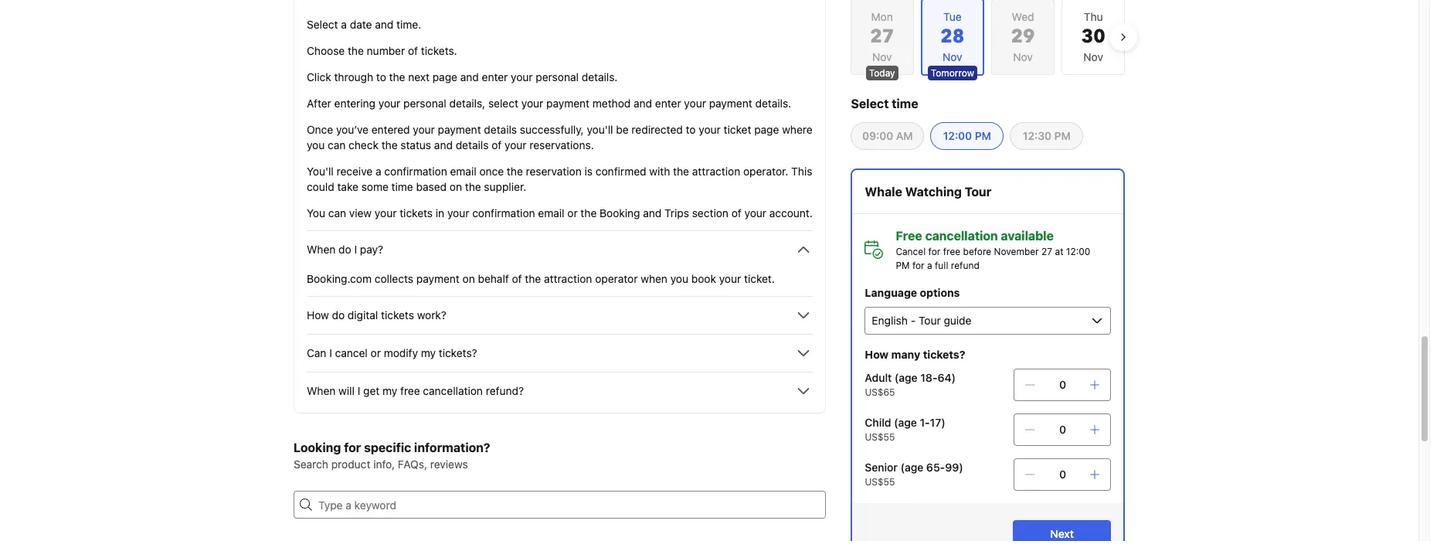 Task type: vqa. For each thing, say whether or not it's contained in the screenshot.
the when inside "How do I find the cheapest flights on Booking.com? You can sort flights by price to see them from cheapest to most expensive. To find the cheapest flights, you also need to consider factors like when you're booking and want to travel."
no



Task type: locate. For each thing, give the bounding box(es) containing it.
digital
[[348, 308, 378, 322]]

0 for child (age 1-17)
[[1059, 423, 1066, 436]]

cancellation left refund?
[[423, 384, 483, 397]]

select up choose
[[307, 18, 338, 31]]

tickets inside how do digital tickets work? 'dropdown button'
[[381, 308, 414, 322]]

on inside you'll receive a confirmation email once the reservation is confirmed with the attraction operator. this could take some time based on the supplier.
[[450, 180, 462, 193]]

whale
[[865, 185, 902, 199]]

when for when do i pay?
[[307, 243, 336, 256]]

1 vertical spatial attraction
[[544, 272, 593, 285]]

0 vertical spatial email
[[450, 165, 477, 178]]

nov inside thu 30 nov
[[1084, 50, 1104, 63]]

details up the once
[[456, 138, 489, 152]]

once
[[307, 123, 333, 136]]

1 can from the top
[[328, 138, 346, 152]]

you'll
[[307, 165, 334, 178]]

1 horizontal spatial 12:00
[[1066, 246, 1091, 257]]

can
[[328, 138, 346, 152], [328, 206, 346, 220]]

pm down cancel
[[896, 260, 910, 271]]

you left book
[[671, 272, 689, 285]]

tickets? up '64)'
[[923, 348, 965, 361]]

27 down mon
[[871, 24, 895, 49]]

for up full
[[929, 246, 941, 257]]

details. up the method
[[582, 70, 618, 83]]

of
[[408, 44, 418, 57], [492, 138, 502, 152], [732, 206, 742, 220], [512, 272, 522, 285]]

of right behalf
[[512, 272, 522, 285]]

when left the will
[[307, 384, 336, 397]]

2 vertical spatial i
[[358, 384, 360, 397]]

pm for 12:30 pm
[[1055, 129, 1071, 142]]

supplier.
[[484, 180, 527, 193]]

am
[[896, 129, 913, 142]]

0 horizontal spatial 27
[[871, 24, 895, 49]]

1 0 from the top
[[1059, 378, 1066, 391]]

1 vertical spatial a
[[376, 165, 382, 178]]

ticket
[[724, 123, 752, 136]]

do for how
[[332, 308, 345, 322]]

0 horizontal spatial for
[[344, 441, 361, 455]]

nov
[[873, 50, 892, 63], [1014, 50, 1033, 63], [1084, 50, 1104, 63]]

personal down next
[[404, 97, 447, 110]]

a up some
[[376, 165, 382, 178]]

pm inside free cancellation available cancel for free before november 27 at 12:00 pm for a full refund
[[896, 260, 910, 271]]

the right with at the top left of page
[[673, 165, 690, 178]]

thu
[[1084, 10, 1104, 23]]

0 vertical spatial free
[[943, 246, 961, 257]]

payment down details,
[[438, 123, 481, 136]]

0 vertical spatial a
[[341, 18, 347, 31]]

method
[[593, 97, 631, 110]]

ticket.
[[744, 272, 775, 285]]

you
[[307, 138, 325, 152], [671, 272, 689, 285]]

1 horizontal spatial 27
[[1042, 246, 1053, 257]]

1 vertical spatial time
[[392, 180, 413, 193]]

3 nov from the left
[[1084, 50, 1104, 63]]

(age left 18-
[[895, 371, 918, 384]]

1 nov from the left
[[873, 50, 892, 63]]

2 vertical spatial 0
[[1059, 468, 1066, 481]]

a left full
[[927, 260, 932, 271]]

time right some
[[392, 180, 413, 193]]

my
[[421, 346, 436, 359], [383, 384, 398, 397]]

1 vertical spatial details.
[[756, 97, 792, 110]]

booking
[[600, 206, 641, 220]]

1 vertical spatial 0
[[1059, 423, 1066, 436]]

free cancellation available cancel for free before november 27 at 12:00 pm for a full refund
[[896, 229, 1091, 271]]

0 horizontal spatial how
[[307, 308, 329, 322]]

1 vertical spatial can
[[328, 206, 346, 220]]

do inside the when do i pay? dropdown button
[[339, 243, 352, 256]]

0 vertical spatial when
[[307, 243, 336, 256]]

or inside how do i book a ticket? element
[[568, 206, 578, 220]]

tickets left work?
[[381, 308, 414, 322]]

when
[[641, 272, 668, 285]]

tour
[[965, 185, 992, 199]]

your
[[511, 70, 533, 83], [379, 97, 401, 110], [522, 97, 544, 110], [684, 97, 707, 110], [413, 123, 435, 136], [699, 123, 721, 136], [505, 138, 527, 152], [375, 206, 397, 220], [448, 206, 470, 220], [745, 206, 767, 220], [720, 272, 742, 285]]

2 horizontal spatial pm
[[1055, 129, 1071, 142]]

enter
[[482, 70, 508, 83], [655, 97, 682, 110]]

1 vertical spatial i
[[330, 346, 332, 359]]

0 vertical spatial or
[[568, 206, 578, 220]]

0 horizontal spatial page
[[433, 70, 458, 83]]

2 horizontal spatial a
[[927, 260, 932, 271]]

2 when from the top
[[307, 384, 336, 397]]

3 0 from the top
[[1059, 468, 1066, 481]]

some
[[362, 180, 389, 193]]

tickets inside how do i book a ticket? element
[[400, 206, 433, 220]]

nov inside mon 27 nov today
[[873, 50, 892, 63]]

0 horizontal spatial details.
[[582, 70, 618, 83]]

0 horizontal spatial to
[[376, 70, 386, 83]]

pm
[[975, 129, 991, 142], [1055, 129, 1071, 142], [896, 260, 910, 271]]

1 horizontal spatial pm
[[975, 129, 991, 142]]

0 vertical spatial us$55
[[865, 431, 895, 443]]

you'll receive a confirmation email once the reservation is confirmed with the attraction operator. this could take some time based on the supplier.
[[307, 165, 813, 193]]

region containing 27
[[839, 0, 1138, 82]]

watching
[[905, 185, 962, 199]]

do left pay?
[[339, 243, 352, 256]]

1 vertical spatial free
[[400, 384, 420, 397]]

us$55 down "child"
[[865, 431, 895, 443]]

enter up select
[[482, 70, 508, 83]]

(age for 1-
[[894, 416, 917, 429]]

0 vertical spatial you
[[307, 138, 325, 152]]

for
[[929, 246, 941, 257], [912, 260, 925, 271], [344, 441, 361, 455]]

1 horizontal spatial email
[[538, 206, 565, 220]]

pm right 12:30
[[1055, 129, 1071, 142]]

1 horizontal spatial free
[[943, 246, 961, 257]]

child
[[865, 416, 891, 429]]

confirmation down supplier.
[[473, 206, 535, 220]]

2 horizontal spatial nov
[[1084, 50, 1104, 63]]

i right can
[[330, 346, 332, 359]]

can right you at top
[[328, 206, 346, 220]]

0 horizontal spatial confirmation
[[385, 165, 447, 178]]

tickets? down work?
[[439, 346, 477, 359]]

of up the once
[[492, 138, 502, 152]]

to right the redirected
[[686, 123, 696, 136]]

2 0 from the top
[[1059, 423, 1066, 436]]

how for how many tickets?
[[865, 348, 889, 361]]

on right based
[[450, 180, 462, 193]]

can
[[307, 346, 327, 359]]

region
[[839, 0, 1138, 82]]

for inside looking for specific information? search product info, faqs, reviews
[[344, 441, 361, 455]]

to
[[376, 70, 386, 83], [686, 123, 696, 136]]

1 horizontal spatial or
[[568, 206, 578, 220]]

for down cancel
[[912, 260, 925, 271]]

27
[[871, 24, 895, 49], [1042, 246, 1053, 257]]

tickets? inside can i cancel or modify my tickets? dropdown button
[[439, 346, 477, 359]]

or down you'll receive a confirmation email once the reservation is confirmed with the attraction operator. this could take some time based on the supplier.
[[568, 206, 578, 220]]

(age inside senior (age 65-99) us$55
[[901, 461, 924, 474]]

2 vertical spatial (age
[[901, 461, 924, 474]]

0 horizontal spatial time
[[392, 180, 413, 193]]

99)
[[945, 461, 963, 474]]

once you've entered your payment details successfully, you'll be redirected to your ticket page where you can check the status and details of your reservations.
[[307, 123, 813, 152]]

0 horizontal spatial email
[[450, 165, 477, 178]]

select inside how do i book a ticket? element
[[307, 18, 338, 31]]

1 horizontal spatial page
[[755, 123, 780, 136]]

1 us$55 from the top
[[865, 431, 895, 443]]

the down "entered"
[[382, 138, 398, 152]]

based
[[416, 180, 447, 193]]

12:00 right the am
[[943, 129, 972, 142]]

email down you'll receive a confirmation email once the reservation is confirmed with the attraction operator. this could take some time based on the supplier.
[[538, 206, 565, 220]]

(age
[[895, 371, 918, 384], [894, 416, 917, 429], [901, 461, 924, 474]]

free inside dropdown button
[[400, 384, 420, 397]]

nov inside 'wed 29 nov'
[[1014, 50, 1033, 63]]

on left behalf
[[463, 272, 475, 285]]

attraction inside you'll receive a confirmation email once the reservation is confirmed with the attraction operator. this could take some time based on the supplier.
[[693, 165, 741, 178]]

12:00 inside free cancellation available cancel for free before november 27 at 12:00 pm for a full refund
[[1066, 246, 1091, 257]]

confirmation up based
[[385, 165, 447, 178]]

1 vertical spatial cancellation
[[423, 384, 483, 397]]

successfully,
[[520, 123, 584, 136]]

0 vertical spatial page
[[433, 70, 458, 83]]

attraction down the when do i pay? dropdown button
[[544, 272, 593, 285]]

1 vertical spatial (age
[[894, 416, 917, 429]]

when up booking.com
[[307, 243, 336, 256]]

(age left 1-
[[894, 416, 917, 429]]

(age left 65- at the bottom of page
[[901, 461, 924, 474]]

tickets?
[[439, 346, 477, 359], [923, 348, 965, 361]]

the down the when do i pay? dropdown button
[[525, 272, 541, 285]]

1 vertical spatial us$55
[[865, 476, 895, 488]]

us$55 down senior
[[865, 476, 895, 488]]

nov down 29 at the top right
[[1014, 50, 1033, 63]]

2 us$55 from the top
[[865, 476, 895, 488]]

1 vertical spatial email
[[538, 206, 565, 220]]

2 nov from the left
[[1014, 50, 1033, 63]]

nov down 30
[[1084, 50, 1104, 63]]

0 horizontal spatial nov
[[873, 50, 892, 63]]

0 vertical spatial can
[[328, 138, 346, 152]]

1 horizontal spatial personal
[[536, 70, 579, 83]]

confirmation inside you'll receive a confirmation email once the reservation is confirmed with the attraction operator. this could take some time based on the supplier.
[[385, 165, 447, 178]]

0 horizontal spatial cancellation
[[423, 384, 483, 397]]

i left pay?
[[354, 243, 357, 256]]

the left booking
[[581, 206, 597, 220]]

0 vertical spatial 12:00
[[943, 129, 972, 142]]

child (age 1-17) us$55
[[865, 416, 946, 443]]

0 horizontal spatial personal
[[404, 97, 447, 110]]

09:00 am
[[862, 129, 913, 142]]

1 vertical spatial when
[[307, 384, 336, 397]]

my right modify
[[421, 346, 436, 359]]

behalf
[[478, 272, 509, 285]]

1 vertical spatial you
[[671, 272, 689, 285]]

12:30 pm
[[1023, 129, 1071, 142]]

to inside once you've entered your payment details successfully, you'll be redirected to your ticket page where you can check the status and details of your reservations.
[[686, 123, 696, 136]]

time
[[892, 97, 919, 111], [392, 180, 413, 193]]

0 horizontal spatial a
[[341, 18, 347, 31]]

check
[[349, 138, 379, 152]]

adult
[[865, 371, 892, 384]]

1 horizontal spatial cancellation
[[925, 229, 998, 243]]

reservations.
[[530, 138, 594, 152]]

1 vertical spatial page
[[755, 123, 780, 136]]

1 vertical spatial select
[[851, 97, 889, 111]]

12:00
[[943, 129, 972, 142], [1066, 246, 1091, 257]]

(age inside the child (age 1-17) us$55
[[894, 416, 917, 429]]

page inside once you've entered your payment details successfully, you'll be redirected to your ticket page where you can check the status and details of your reservations.
[[755, 123, 780, 136]]

cancel
[[335, 346, 368, 359]]

12:00 right at
[[1066, 246, 1091, 257]]

email
[[450, 165, 477, 178], [538, 206, 565, 220]]

do left digital
[[332, 308, 345, 322]]

email inside you'll receive a confirmation email once the reservation is confirmed with the attraction operator. this could take some time based on the supplier.
[[450, 165, 477, 178]]

free right get
[[400, 384, 420, 397]]

0 vertical spatial personal
[[536, 70, 579, 83]]

after
[[307, 97, 332, 110]]

personal
[[536, 70, 579, 83], [404, 97, 447, 110]]

27 left at
[[1042, 246, 1053, 257]]

us$55 inside the child (age 1-17) us$55
[[865, 431, 895, 443]]

0 horizontal spatial tickets?
[[439, 346, 477, 359]]

pm left 12:30
[[975, 129, 991, 142]]

details down select
[[484, 123, 517, 136]]

0 vertical spatial enter
[[482, 70, 508, 83]]

nov for 27
[[873, 50, 892, 63]]

Type a keyword field
[[312, 491, 826, 519]]

can down you've
[[328, 138, 346, 152]]

select
[[489, 97, 519, 110]]

65-
[[926, 461, 945, 474]]

0 vertical spatial to
[[376, 70, 386, 83]]

0 vertical spatial cancellation
[[925, 229, 998, 243]]

cancellation up the before
[[925, 229, 998, 243]]

and right status
[[434, 138, 453, 152]]

0 vertical spatial do
[[339, 243, 352, 256]]

us$55 inside senior (age 65-99) us$55
[[865, 476, 895, 488]]

1 vertical spatial to
[[686, 123, 696, 136]]

1 vertical spatial or
[[371, 346, 381, 359]]

looking
[[294, 441, 341, 455]]

1 horizontal spatial a
[[376, 165, 382, 178]]

redirected
[[632, 123, 683, 136]]

1 vertical spatial tickets
[[381, 308, 414, 322]]

0 horizontal spatial 12:00
[[943, 129, 972, 142]]

0 vertical spatial select
[[307, 18, 338, 31]]

1 vertical spatial personal
[[404, 97, 447, 110]]

0 horizontal spatial you
[[307, 138, 325, 152]]

after entering your personal details, select your payment method and enter your payment details.
[[307, 97, 792, 110]]

1 horizontal spatial confirmation
[[473, 206, 535, 220]]

0 horizontal spatial free
[[400, 384, 420, 397]]

you down the once
[[307, 138, 325, 152]]

0 vertical spatial 0
[[1059, 378, 1066, 391]]

how up adult
[[865, 348, 889, 361]]

search
[[294, 458, 329, 471]]

(age inside adult (age 18-64) us$65
[[895, 371, 918, 384]]

us$55 for child
[[865, 431, 895, 443]]

1 horizontal spatial nov
[[1014, 50, 1033, 63]]

email left the once
[[450, 165, 477, 178]]

select down today
[[851, 97, 889, 111]]

0 vertical spatial my
[[421, 346, 436, 359]]

a left date
[[341, 18, 347, 31]]

payment inside once you've entered your payment details successfully, you'll be redirected to your ticket page where you can check the status and details of your reservations.
[[438, 123, 481, 136]]

modify
[[384, 346, 418, 359]]

and up details,
[[461, 70, 479, 83]]

us$55 for senior
[[865, 476, 895, 488]]

a inside you'll receive a confirmation email once the reservation is confirmed with the attraction operator. this could take some time based on the supplier.
[[376, 165, 382, 178]]

do inside how do digital tickets work? 'dropdown button'
[[332, 308, 345, 322]]

can inside once you've entered your payment details successfully, you'll be redirected to your ticket page where you can check the status and details of your reservations.
[[328, 138, 346, 152]]

options
[[920, 286, 960, 299]]

details. up 'where'
[[756, 97, 792, 110]]

0 vertical spatial on
[[450, 180, 462, 193]]

time inside you'll receive a confirmation email once the reservation is confirmed with the attraction operator. this could take some time based on the supplier.
[[392, 180, 413, 193]]

0 vertical spatial tickets
[[400, 206, 433, 220]]

how
[[307, 308, 329, 322], [865, 348, 889, 361]]

enter up the redirected
[[655, 97, 682, 110]]

0 horizontal spatial select
[[307, 18, 338, 31]]

or
[[568, 206, 578, 220], [371, 346, 381, 359]]

my right get
[[383, 384, 398, 397]]

the down the once
[[465, 180, 481, 193]]

2 vertical spatial for
[[344, 441, 361, 455]]

number
[[367, 44, 405, 57]]

0 vertical spatial for
[[929, 246, 941, 257]]

attraction up section at the top of page
[[693, 165, 741, 178]]

attraction
[[693, 165, 741, 178], [544, 272, 593, 285]]

0 horizontal spatial pm
[[896, 260, 910, 271]]

1 vertical spatial confirmation
[[473, 206, 535, 220]]

refund?
[[486, 384, 524, 397]]

how up can
[[307, 308, 329, 322]]

page right ticket
[[755, 123, 780, 136]]

1 horizontal spatial how
[[865, 348, 889, 361]]

free up full
[[943, 246, 961, 257]]

page right next
[[433, 70, 458, 83]]

nov for 30
[[1084, 50, 1104, 63]]

you'll
[[587, 123, 613, 136]]

how inside 'dropdown button'
[[307, 308, 329, 322]]

cancellation inside dropdown button
[[423, 384, 483, 397]]

specific
[[364, 441, 411, 455]]

free inside free cancellation available cancel for free before november 27 at 12:00 pm for a full refund
[[943, 246, 961, 257]]

1-
[[920, 416, 930, 429]]

1 vertical spatial enter
[[655, 97, 682, 110]]

for up 'product'
[[344, 441, 361, 455]]

or right 'cancel'
[[371, 346, 381, 359]]

how do i book a ticket? element
[[307, 5, 813, 221]]

to down choose the number of tickets.
[[376, 70, 386, 83]]

0 vertical spatial (age
[[895, 371, 918, 384]]

personal up after entering your personal details, select your payment method and enter your payment details.
[[536, 70, 579, 83]]

1 vertical spatial how
[[865, 348, 889, 361]]

nov up today
[[873, 50, 892, 63]]

1 vertical spatial details
[[456, 138, 489, 152]]

of right section at the top of page
[[732, 206, 742, 220]]

refund
[[951, 260, 980, 271]]

1 horizontal spatial select
[[851, 97, 889, 111]]

0 vertical spatial how
[[307, 308, 329, 322]]

many
[[891, 348, 921, 361]]

tickets left in
[[400, 206, 433, 220]]

the
[[348, 44, 364, 57], [389, 70, 405, 83], [382, 138, 398, 152], [507, 165, 523, 178], [673, 165, 690, 178], [465, 180, 481, 193], [581, 206, 597, 220], [525, 272, 541, 285]]

27 inside mon 27 nov today
[[871, 24, 895, 49]]

nov for 29
[[1014, 50, 1033, 63]]

do
[[339, 243, 352, 256], [332, 308, 345, 322]]

collects
[[375, 272, 414, 285]]

1 horizontal spatial for
[[912, 260, 925, 271]]

0 horizontal spatial my
[[383, 384, 398, 397]]

0 vertical spatial 27
[[871, 24, 895, 49]]

time up the am
[[892, 97, 919, 111]]

1 vertical spatial 27
[[1042, 246, 1053, 257]]

0 horizontal spatial or
[[371, 346, 381, 359]]

of left tickets.
[[408, 44, 418, 57]]

0
[[1059, 378, 1066, 391], [1059, 423, 1066, 436], [1059, 468, 1066, 481]]

i right the will
[[358, 384, 360, 397]]

1 when from the top
[[307, 243, 336, 256]]

status
[[401, 138, 431, 152]]

date
[[350, 18, 372, 31]]



Task type: describe. For each thing, give the bounding box(es) containing it.
1 vertical spatial on
[[463, 272, 475, 285]]

through
[[334, 70, 373, 83]]

time.
[[397, 18, 421, 31]]

receive
[[337, 165, 373, 178]]

click through to the next page and enter your personal details.
[[307, 70, 618, 83]]

mon
[[872, 10, 894, 23]]

language
[[865, 286, 917, 299]]

when do i pay?
[[307, 243, 383, 256]]

wed
[[1012, 10, 1035, 23]]

17)
[[930, 416, 946, 429]]

entering
[[334, 97, 376, 110]]

select time
[[851, 97, 919, 111]]

senior (age 65-99) us$55
[[865, 461, 963, 488]]

can i cancel or modify my tickets?
[[307, 346, 477, 359]]

details,
[[450, 97, 486, 110]]

and right date
[[375, 18, 394, 31]]

senior
[[865, 461, 898, 474]]

take
[[337, 180, 359, 193]]

and inside once you've entered your payment details successfully, you'll be redirected to your ticket page where you can check the status and details of your reservations.
[[434, 138, 453, 152]]

the up supplier.
[[507, 165, 523, 178]]

looking for specific information? search product info, faqs, reviews
[[294, 441, 490, 471]]

0 for adult (age 18-64)
[[1059, 378, 1066, 391]]

how do digital tickets work?
[[307, 308, 447, 322]]

click
[[307, 70, 331, 83]]

next
[[408, 70, 430, 83]]

you can view your tickets in your confirmation email or the booking and trips section of your account.
[[307, 206, 813, 220]]

when will i get my free cancellation refund? button
[[307, 382, 813, 400]]

product
[[331, 458, 371, 471]]

0 for senior (age 65-99)
[[1059, 468, 1066, 481]]

wed 29 nov
[[1012, 10, 1036, 63]]

be
[[616, 123, 629, 136]]

before
[[963, 246, 992, 257]]

faqs,
[[398, 458, 427, 471]]

you
[[307, 206, 325, 220]]

november
[[994, 246, 1039, 257]]

cancellation inside free cancellation available cancel for free before november 27 at 12:00 pm for a full refund
[[925, 229, 998, 243]]

language options
[[865, 286, 960, 299]]

27 inside free cancellation available cancel for free before november 27 at 12:00 pm for a full refund
[[1042, 246, 1053, 257]]

2 can from the top
[[328, 206, 346, 220]]

i for will
[[358, 384, 360, 397]]

the inside once you've entered your payment details successfully, you'll be redirected to your ticket page where you can check the status and details of your reservations.
[[382, 138, 398, 152]]

(age for 18-
[[895, 371, 918, 384]]

pay?
[[360, 243, 383, 256]]

or inside dropdown button
[[371, 346, 381, 359]]

12:30
[[1023, 129, 1052, 142]]

us$65
[[865, 387, 895, 398]]

information?
[[414, 441, 490, 455]]

reviews
[[430, 458, 468, 471]]

next button
[[1013, 520, 1112, 541]]

select for select a date and time.
[[307, 18, 338, 31]]

when for when will i get my free cancellation refund?
[[307, 384, 336, 397]]

can i cancel or modify my tickets? button
[[307, 344, 813, 363]]

adult (age 18-64) us$65
[[865, 371, 956, 398]]

choose the number of tickets.
[[307, 44, 457, 57]]

the up through
[[348, 44, 364, 57]]

when will i get my free cancellation refund?
[[307, 384, 524, 397]]

select a date and time.
[[307, 18, 421, 31]]

select for select time
[[851, 97, 889, 111]]

1 horizontal spatial you
[[671, 272, 689, 285]]

0 horizontal spatial attraction
[[544, 272, 593, 285]]

18-
[[921, 371, 938, 384]]

1 horizontal spatial enter
[[655, 97, 682, 110]]

once
[[480, 165, 504, 178]]

1 horizontal spatial details.
[[756, 97, 792, 110]]

0 vertical spatial details
[[484, 123, 517, 136]]

and up the redirected
[[634, 97, 653, 110]]

29
[[1012, 24, 1036, 49]]

get
[[363, 384, 380, 397]]

pm for 12:00 pm
[[975, 129, 991, 142]]

free for will
[[400, 384, 420, 397]]

0 vertical spatial time
[[892, 97, 919, 111]]

free for cancellation
[[943, 246, 961, 257]]

confirmed
[[596, 165, 647, 178]]

payment up successfully,
[[547, 97, 590, 110]]

0 vertical spatial details.
[[582, 70, 618, 83]]

trips
[[665, 206, 689, 220]]

info,
[[374, 458, 395, 471]]

how do digital tickets work? button
[[307, 306, 813, 325]]

account.
[[770, 206, 813, 220]]

choose
[[307, 44, 345, 57]]

12:00 pm
[[943, 129, 991, 142]]

a inside free cancellation available cancel for free before november 27 at 12:00 pm for a full refund
[[927, 260, 932, 271]]

1 horizontal spatial tickets?
[[923, 348, 965, 361]]

entered
[[372, 123, 410, 136]]

thu 30 nov
[[1082, 10, 1106, 63]]

0 horizontal spatial enter
[[482, 70, 508, 83]]

you've
[[336, 123, 369, 136]]

do for when
[[339, 243, 352, 256]]

2 horizontal spatial for
[[929, 246, 941, 257]]

1 horizontal spatial my
[[421, 346, 436, 359]]

payment up work?
[[417, 272, 460, 285]]

available
[[1001, 229, 1054, 243]]

and left "trips"
[[643, 206, 662, 220]]

of inside once you've entered your payment details successfully, you'll be redirected to your ticket page where you can check the status and details of your reservations.
[[492, 138, 502, 152]]

in
[[436, 206, 445, 220]]

how for how do digital tickets work?
[[307, 308, 329, 322]]

the left next
[[389, 70, 405, 83]]

whale watching tour
[[865, 185, 992, 199]]

cancel
[[896, 246, 926, 257]]

i for do
[[354, 243, 357, 256]]

(age for 65-
[[901, 461, 924, 474]]

09:00
[[862, 129, 893, 142]]

you inside once you've entered your payment details successfully, you'll be redirected to your ticket page where you can check the status and details of your reservations.
[[307, 138, 325, 152]]

section
[[692, 206, 729, 220]]

reservation
[[526, 165, 582, 178]]

book
[[692, 272, 717, 285]]

tickets.
[[421, 44, 457, 57]]

payment up ticket
[[709, 97, 753, 110]]

when do i pay? button
[[307, 240, 813, 259]]

free
[[896, 229, 922, 243]]

booking.com
[[307, 272, 372, 285]]

this
[[792, 165, 813, 178]]

will
[[339, 384, 355, 397]]

mon 27 nov today
[[870, 10, 896, 79]]

full
[[935, 260, 948, 271]]



